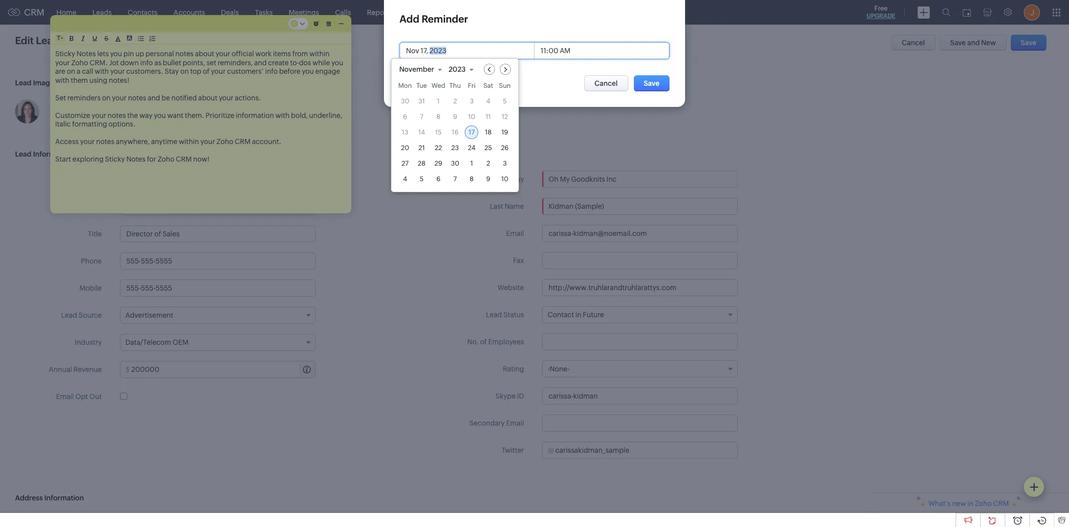 Task type: vqa. For each thing, say whether or not it's contained in the screenshot.
LEAD GENERATION TARGET - THIS YEAR
no



Task type: locate. For each thing, give the bounding box(es) containing it.
0 horizontal spatial of
[[203, 67, 210, 75]]

lead information
[[15, 150, 73, 158]]

1 vertical spatial 3
[[503, 160, 507, 167]]

3 row from the top
[[398, 110, 512, 124]]

twitter
[[502, 446, 524, 454]]

2 horizontal spatial on
[[180, 67, 189, 75]]

row down thursday column header
[[398, 94, 512, 108]]

delete image
[[324, 17, 334, 30]]

7 tue cell
[[420, 113, 424, 121]]

1 vertical spatial email
[[56, 393, 74, 401]]

5 down the sunday column header
[[503, 97, 507, 105]]

0 vertical spatial crm
[[24, 7, 44, 18]]

1 horizontal spatial 7
[[454, 175, 457, 183]]

0 vertical spatial and
[[968, 39, 980, 47]]

row containing 6
[[398, 110, 512, 124]]

None text field
[[535, 43, 669, 59], [168, 199, 315, 215], [120, 225, 316, 243], [120, 280, 316, 297], [131, 362, 315, 378], [542, 388, 738, 405], [535, 43, 669, 59], [168, 199, 315, 215], [120, 225, 316, 243], [120, 280, 316, 297], [131, 362, 315, 378], [542, 388, 738, 405]]

you
[[110, 50, 122, 58], [331, 59, 343, 67], [302, 67, 314, 75], [154, 111, 166, 119]]

lets
[[97, 50, 109, 58]]

10 up last name
[[502, 175, 509, 183]]

29
[[435, 160, 442, 167]]

mobile
[[79, 284, 102, 292]]

15
[[435, 129, 442, 136]]

2 vertical spatial zoho
[[158, 155, 175, 163]]

edit left page
[[64, 36, 77, 44]]

1 wed cell
[[437, 97, 440, 105]]

with
[[95, 67, 109, 75], [55, 76, 69, 84], [276, 111, 290, 119]]

None text field
[[542, 198, 738, 215], [542, 225, 738, 242], [542, 252, 738, 269], [120, 253, 316, 270], [542, 279, 738, 296], [542, 333, 738, 351], [542, 415, 738, 432], [556, 442, 738, 458], [120, 515, 316, 527], [542, 515, 738, 527], [542, 198, 738, 215], [542, 225, 738, 242], [542, 252, 738, 269], [120, 253, 316, 270], [542, 279, 738, 296], [542, 333, 738, 351], [542, 415, 738, 432], [556, 442, 738, 458], [120, 515, 316, 527], [542, 515, 738, 527]]

zoho right for
[[158, 155, 175, 163]]

lead owner
[[62, 175, 102, 183]]

rating
[[503, 365, 524, 373]]

1 vertical spatial 8
[[470, 175, 474, 183]]

0 vertical spatial 1
[[437, 97, 440, 105]]

secondary
[[470, 419, 505, 427]]

lead for lead information
[[15, 150, 31, 158]]

address information
[[15, 494, 84, 502]]

edit down crm link
[[15, 35, 34, 46]]

notes down formatting
[[96, 138, 114, 146]]

0 horizontal spatial 8
[[437, 113, 441, 121]]

0 vertical spatial 6
[[403, 113, 407, 121]]

dos
[[299, 59, 311, 67]]

25
[[485, 144, 492, 152]]

0 horizontal spatial 7
[[420, 113, 424, 121]]

4 down saturday column header
[[486, 97, 491, 105]]

0 vertical spatial cancel
[[902, 39, 925, 47]]

1 vertical spatial 30
[[451, 160, 460, 167]]

1 vertical spatial of
[[480, 338, 487, 346]]

row down 2 thu "cell"
[[398, 110, 512, 124]]

0 vertical spatial info
[[140, 59, 153, 67]]

on left top at the top left
[[180, 67, 189, 75]]

actions.
[[235, 94, 261, 102]]

create new sticky note image
[[1030, 483, 1039, 492]]

1 horizontal spatial 10
[[502, 175, 509, 183]]

tasks link
[[247, 0, 281, 24]]

source
[[79, 311, 102, 319]]

about inside sticky notes lets you pin up personal notes about your official work items from within your zoho crm. jot down info as bullet points, set reminders, and create to-dos while you are on a call with your customers. stay on top of your customers' info before you engage with them using notes!
[[195, 50, 214, 58]]

3
[[470, 97, 474, 105], [503, 160, 507, 167]]

sticky down edit lead edit page layout
[[55, 50, 75, 58]]

info up customers.
[[140, 59, 153, 67]]

you up engage
[[331, 59, 343, 67]]

1 vertical spatial 5
[[420, 175, 424, 183]]

cancel for cancel 'button' to the bottom
[[595, 79, 618, 87]]

phone
[[81, 257, 102, 265]]

last name
[[490, 202, 524, 210]]

2 horizontal spatial and
[[968, 39, 980, 47]]

the
[[127, 111, 138, 119]]

1 vertical spatial notes
[[126, 155, 146, 163]]

them.
[[185, 111, 204, 119]]

grid
[[391, 80, 519, 192]]

8
[[437, 113, 441, 121], [470, 175, 474, 183]]

lead left image
[[15, 79, 31, 87]]

first name
[[67, 203, 102, 211]]

row down 16 thu 'cell'
[[398, 141, 512, 155]]

your
[[216, 50, 230, 58], [55, 59, 70, 67], [110, 67, 125, 75], [211, 67, 226, 75], [112, 94, 127, 102], [219, 94, 233, 102], [92, 111, 106, 119], [80, 138, 95, 146], [201, 138, 215, 146]]

information for lead information
[[33, 150, 73, 158]]

with down are
[[55, 76, 69, 84]]

reminder image
[[311, 17, 322, 30]]

4 down 27
[[403, 175, 407, 183]]

and down work
[[254, 59, 267, 67]]

0 vertical spatial 3
[[470, 97, 474, 105]]

0 vertical spatial 5
[[503, 97, 507, 105]]

bold,
[[291, 111, 308, 119]]

about for notified
[[198, 94, 217, 102]]

1 horizontal spatial within
[[310, 50, 330, 58]]

1 horizontal spatial 3
[[503, 160, 507, 167]]

lead for lead image
[[15, 79, 31, 87]]

0 vertical spatial sticky
[[55, 50, 75, 58]]

name right last
[[505, 202, 524, 210]]

1 vertical spatial 6
[[437, 175, 441, 183]]

email for email
[[506, 229, 524, 238]]

0 horizontal spatial cancel button
[[584, 75, 629, 91]]

7 down '31'
[[420, 113, 424, 121]]

of inside sticky notes lets you pin up personal notes about your official work items from within your zoho crm. jot down info as bullet points, set reminders, and create to-dos while you are on a call with your customers. stay on top of your customers' info before you engage with them using notes!
[[203, 67, 210, 75]]

1 horizontal spatial info
[[265, 67, 278, 75]]

8 wed cell
[[437, 113, 441, 121]]

1 vertical spatial sticky
[[105, 155, 125, 163]]

30 down '23'
[[451, 160, 460, 167]]

exploring
[[72, 155, 104, 163]]

you down "dos"
[[302, 67, 314, 75]]

3 fri cell
[[470, 97, 474, 105]]

9
[[453, 113, 457, 121], [486, 175, 491, 183]]

2
[[454, 97, 457, 105], [487, 160, 490, 167]]

out
[[89, 393, 102, 401]]

notes left for
[[126, 155, 146, 163]]

1 horizontal spatial cancel button
[[892, 35, 936, 51]]

0 horizontal spatial save
[[644, 79, 660, 87]]

23
[[452, 144, 459, 152]]

and left new
[[968, 39, 980, 47]]

6 mon cell
[[403, 113, 407, 121]]

0 horizontal spatial notes
[[77, 50, 96, 58]]

about
[[195, 50, 214, 58], [198, 94, 217, 102]]

you inside customize your notes the way you want them. prioritize information with bold, underline, italic formatting options.
[[154, 111, 166, 119]]

of right no.
[[480, 338, 487, 346]]

lead left status
[[486, 311, 502, 319]]

save inside button
[[951, 39, 966, 47]]

1 horizontal spatial edit
[[64, 36, 77, 44]]

0 horizontal spatial 1
[[437, 97, 440, 105]]

0 horizontal spatial and
[[148, 94, 160, 102]]

pin
[[124, 50, 134, 58]]

1 horizontal spatial of
[[480, 338, 487, 346]]

7 down '23'
[[454, 175, 457, 183]]

0 horizontal spatial 5
[[420, 175, 424, 183]]

status
[[504, 311, 524, 319]]

cancel button
[[892, 35, 936, 51], [584, 75, 629, 91]]

2 down thursday column header
[[454, 97, 457, 105]]

5 sun cell
[[503, 97, 507, 105]]

name right first
[[82, 203, 102, 211]]

about up set
[[195, 50, 214, 58]]

1 row from the top
[[398, 82, 512, 92]]

owner
[[80, 175, 102, 183]]

row up 2 thu "cell"
[[398, 82, 512, 92]]

email opt out
[[56, 393, 102, 401]]

about up prioritize
[[198, 94, 217, 102]]

calls
[[335, 8, 351, 16]]

28
[[418, 160, 426, 167]]

information for address information
[[44, 494, 84, 502]]

email up twitter at the bottom left of the page
[[506, 419, 524, 427]]

accounts link
[[166, 0, 213, 24]]

0 horizontal spatial 4
[[403, 175, 407, 183]]

fax
[[513, 257, 524, 265]]

notes up the the
[[128, 94, 146, 102]]

9 up 16 thu 'cell'
[[453, 113, 457, 121]]

notes down page
[[77, 50, 96, 58]]

with inside customize your notes the way you want them. prioritize information with bold, underline, italic formatting options.
[[276, 111, 290, 119]]

points,
[[183, 59, 205, 67]]

leads link
[[84, 0, 120, 24]]

notes up the options. at the left top
[[108, 111, 126, 119]]

1 horizontal spatial save button
[[1011, 35, 1047, 51]]

row containing 13
[[398, 126, 512, 139]]

0 vertical spatial 10
[[468, 113, 476, 121]]

2 down 25 at the left of the page
[[487, 160, 490, 167]]

30
[[401, 97, 409, 105], [451, 160, 460, 167]]

engage
[[315, 67, 340, 75]]

customers'
[[227, 67, 264, 75]]

0 vertical spatial 2
[[454, 97, 457, 105]]

lead for lead owner
[[62, 175, 78, 183]]

info
[[140, 59, 153, 67], [265, 67, 278, 75]]

1 vertical spatial 7
[[454, 175, 457, 183]]

your down set
[[211, 67, 226, 75]]

reminders
[[67, 94, 101, 102]]

1 horizontal spatial save
[[951, 39, 966, 47]]

11
[[486, 113, 491, 121]]

0 horizontal spatial zoho
[[71, 59, 88, 67]]

1 vertical spatial and
[[254, 59, 267, 67]]

on down using
[[102, 94, 111, 102]]

row down '23'
[[398, 157, 512, 170]]

notes up points, at the top of page
[[175, 50, 194, 58]]

save button
[[1011, 35, 1047, 51], [634, 75, 670, 91]]

your up formatting
[[92, 111, 106, 119]]

your up exploring
[[80, 138, 95, 146]]

1 horizontal spatial and
[[254, 59, 267, 67]]

and inside button
[[968, 39, 980, 47]]

2 horizontal spatial with
[[276, 111, 290, 119]]

saturday column header
[[482, 82, 495, 92]]

7
[[420, 113, 424, 121], [454, 175, 457, 183]]

info down the create
[[265, 67, 278, 75]]

crm left home link
[[24, 7, 44, 18]]

0 vertical spatial 8
[[437, 113, 441, 121]]

access
[[55, 138, 79, 146]]

name for last name
[[505, 202, 524, 210]]

0 vertical spatial about
[[195, 50, 214, 58]]

8 up 15 wed cell
[[437, 113, 441, 121]]

1 vertical spatial about
[[198, 94, 217, 102]]

and
[[968, 39, 980, 47], [254, 59, 267, 67], [148, 94, 160, 102]]

30 mon cell
[[401, 97, 409, 105]]

7 row from the top
[[398, 172, 512, 186]]

0 horizontal spatial 10
[[468, 113, 476, 121]]

2 horizontal spatial zoho
[[217, 138, 233, 146]]

1 vertical spatial cancel
[[595, 79, 618, 87]]

1 down wednesday column header
[[437, 97, 440, 105]]

within up while
[[310, 50, 330, 58]]

9 left company
[[486, 175, 491, 183]]

0 vertical spatial with
[[95, 67, 109, 75]]

with left bold,
[[276, 111, 290, 119]]

row containing mon
[[398, 82, 512, 92]]

row down 29
[[398, 172, 512, 186]]

start
[[55, 155, 71, 163]]

personal
[[146, 50, 174, 58]]

12
[[502, 113, 508, 121]]

row up '23'
[[398, 126, 512, 139]]

1 horizontal spatial 2
[[487, 160, 490, 167]]

6 down 30 mon cell
[[403, 113, 407, 121]]

0 vertical spatial email
[[506, 229, 524, 238]]

you right way
[[154, 111, 166, 119]]

1
[[437, 97, 440, 105], [471, 160, 473, 167]]

0 vertical spatial notes
[[77, 50, 96, 58]]

5 row from the top
[[398, 141, 512, 155]]

of down set
[[203, 67, 210, 75]]

sat
[[484, 82, 493, 89]]

crm left account.
[[235, 138, 251, 146]]

0 vertical spatial information
[[33, 150, 73, 158]]

14 tue cell
[[419, 129, 425, 136]]

free upgrade
[[867, 5, 896, 20]]

row containing 27
[[398, 157, 512, 170]]

information down access
[[33, 150, 73, 158]]

1 vertical spatial cancel button
[[584, 75, 629, 91]]

on left the a
[[67, 67, 75, 75]]

customize your notes the way you want them. prioritize information with bold, underline, italic formatting options.
[[55, 111, 344, 128]]

1 horizontal spatial crm
[[176, 155, 192, 163]]

1 vertical spatial with
[[55, 76, 69, 84]]

and left be
[[148, 94, 160, 102]]

1 horizontal spatial 8
[[470, 175, 474, 183]]

6 down 29
[[437, 175, 441, 183]]

1 horizontal spatial name
[[505, 202, 524, 210]]

sticky down anywhere,
[[105, 155, 125, 163]]

1 horizontal spatial with
[[95, 67, 109, 75]]

lead for lead source
[[61, 311, 77, 319]]

lead
[[36, 35, 59, 46], [15, 79, 31, 87], [15, 150, 31, 158], [62, 175, 78, 183], [486, 311, 502, 319], [61, 311, 77, 319]]

sticky notes lets you pin up personal notes about your official work items from within your zoho crm. jot down info as bullet points, set reminders, and create to-dos while you are on a call with your customers. stay on top of your customers' info before you engage with them using notes!
[[55, 50, 345, 84]]

campaigns link
[[401, 0, 454, 24]]

0 horizontal spatial within
[[179, 138, 199, 146]]

of
[[203, 67, 210, 75], [480, 338, 487, 346]]

1 vertical spatial 2
[[487, 160, 490, 167]]

30 down monday column header
[[401, 97, 409, 105]]

2 vertical spatial with
[[276, 111, 290, 119]]

employees
[[489, 338, 524, 346]]

zoho down prioritize
[[217, 138, 233, 146]]

10 up 17
[[468, 113, 476, 121]]

0 horizontal spatial 30
[[401, 97, 409, 105]]

within up now!
[[179, 138, 199, 146]]

lead left start
[[15, 150, 31, 158]]

4
[[486, 97, 491, 105], [403, 175, 407, 183]]

down
[[120, 59, 139, 67]]

0 horizontal spatial edit
[[15, 35, 34, 46]]

5 down 28
[[420, 175, 424, 183]]

lead left owner
[[62, 175, 78, 183]]

0 vertical spatial zoho
[[71, 59, 88, 67]]

9 thu cell
[[453, 113, 457, 121]]

0 horizontal spatial 3
[[470, 97, 474, 105]]

new
[[982, 39, 997, 47]]

your up set
[[216, 50, 230, 58]]

4 row from the top
[[398, 126, 512, 139]]

0 horizontal spatial 9
[[453, 113, 457, 121]]

6 row from the top
[[398, 157, 512, 170]]

1 vertical spatial save button
[[634, 75, 670, 91]]

1 down 24
[[471, 160, 473, 167]]

create menu image
[[918, 6, 930, 18]]

zoho inside sticky notes lets you pin up personal notes about your official work items from within your zoho crm. jot down info as bullet points, set reminders, and create to-dos while you are on a call with your customers. stay on top of your customers' info before you engage with them using notes!
[[71, 59, 88, 67]]

with down crm.
[[95, 67, 109, 75]]

0 vertical spatial of
[[203, 67, 210, 75]]

before
[[279, 67, 301, 75]]

3 down 26
[[503, 160, 507, 167]]

email left opt
[[56, 393, 74, 401]]

8 down 24
[[470, 175, 474, 183]]

contacts
[[128, 8, 158, 16]]

up
[[135, 50, 144, 58]]

3 down the friday 'column header' in the left of the page
[[470, 97, 474, 105]]

1 vertical spatial 1
[[471, 160, 473, 167]]

within
[[310, 50, 330, 58], [179, 138, 199, 146]]

1 vertical spatial info
[[265, 67, 278, 75]]

email
[[506, 229, 524, 238], [56, 393, 74, 401], [506, 419, 524, 427]]

0 horizontal spatial name
[[82, 203, 102, 211]]

meetings
[[289, 8, 319, 16]]

monday column header
[[398, 82, 412, 92]]

lead image
[[15, 79, 54, 87]]

cancel for the topmost cancel 'button'
[[902, 39, 925, 47]]

edit page layout link
[[64, 36, 118, 44]]

email up fax
[[506, 229, 524, 238]]

crm left now!
[[176, 155, 192, 163]]

row
[[398, 82, 512, 92], [398, 94, 512, 108], [398, 110, 512, 124], [398, 126, 512, 139], [398, 141, 512, 155], [398, 157, 512, 170], [398, 172, 512, 186]]

zoho up the a
[[71, 59, 88, 67]]

2 row from the top
[[398, 94, 512, 108]]

0 vertical spatial 7
[[420, 113, 424, 121]]

lead left source
[[61, 311, 77, 319]]

information right address
[[44, 494, 84, 502]]



Task type: describe. For each thing, give the bounding box(es) containing it.
0 vertical spatial 9
[[453, 113, 457, 121]]

4 sat cell
[[486, 97, 491, 105]]

row containing 4
[[398, 172, 512, 186]]

21
[[419, 144, 425, 152]]

id
[[517, 392, 524, 400]]

wednesday column header
[[432, 82, 446, 92]]

1 vertical spatial 9
[[486, 175, 491, 183]]

layout
[[96, 36, 118, 44]]

reminders,
[[218, 59, 253, 67]]

friday column header
[[465, 82, 479, 92]]

create
[[268, 59, 289, 67]]

access your notes anywhere, anytime within your zoho crm account.
[[55, 138, 281, 146]]

your down notes!
[[112, 94, 127, 102]]

26
[[501, 144, 509, 152]]

1 horizontal spatial 5
[[503, 97, 507, 105]]

save and new
[[951, 39, 997, 47]]

way
[[139, 111, 153, 119]]

home
[[57, 8, 76, 16]]

stay
[[165, 67, 179, 75]]

notes inside sticky notes lets you pin up personal notes about your official work items from within your zoho crm. jot down info as bullet points, set reminders, and create to-dos while you are on a call with your customers. stay on top of your customers' info before you engage with them using notes!
[[175, 50, 194, 58]]

2023 field
[[448, 64, 479, 75]]

profile image
[[1024, 4, 1040, 20]]

MMM D, YYYY text field
[[400, 43, 535, 59]]

tue
[[417, 82, 427, 89]]

16 thu cell
[[452, 129, 459, 136]]

skype
[[496, 392, 516, 400]]

upgrade
[[867, 13, 896, 20]]

notes inside sticky notes lets you pin up personal notes about your official work items from within your zoho crm. jot down info as bullet points, set reminders, and create to-dos while you are on a call with your customers. stay on top of your customers' info before you engage with them using notes!
[[77, 50, 96, 58]]

notes!
[[109, 76, 129, 84]]

0 vertical spatial save button
[[1011, 35, 1047, 51]]

0 horizontal spatial on
[[67, 67, 75, 75]]

now!
[[193, 155, 210, 163]]

November field
[[399, 64, 447, 75]]

edit inside edit lead edit page layout
[[64, 36, 77, 44]]

create menu element
[[912, 0, 937, 24]]

2 horizontal spatial crm
[[235, 138, 251, 146]]

for
[[147, 155, 156, 163]]

no. of employees
[[467, 338, 524, 346]]

documents
[[462, 8, 500, 16]]

sunday column header
[[498, 82, 512, 92]]

1 horizontal spatial on
[[102, 94, 111, 102]]

19
[[502, 129, 508, 136]]

tuesday column header
[[415, 82, 429, 92]]

search image
[[943, 8, 951, 17]]

0 vertical spatial 4
[[486, 97, 491, 105]]

1 horizontal spatial 6
[[437, 175, 441, 183]]

2 vertical spatial crm
[[176, 155, 192, 163]]

annual revenue
[[49, 366, 102, 374]]

you up jot
[[110, 50, 122, 58]]

notified
[[171, 94, 197, 102]]

1 horizontal spatial sticky
[[105, 155, 125, 163]]

customize
[[55, 111, 90, 119]]

sun
[[499, 82, 511, 89]]

1 vertical spatial 4
[[403, 175, 407, 183]]

lead for lead status
[[486, 311, 502, 319]]

0 vertical spatial cancel button
[[892, 35, 936, 51]]

items
[[273, 50, 291, 58]]

0 horizontal spatial save button
[[634, 75, 670, 91]]

email for email opt out
[[56, 393, 74, 401]]

set
[[207, 59, 216, 67]]

edit lead edit page layout
[[15, 35, 118, 46]]

image image
[[15, 99, 39, 124]]

24
[[468, 144, 476, 152]]

and inside sticky notes lets you pin up personal notes about your official work items from within your zoho crm. jot down info as bullet points, set reminders, and create to-dos while you are on a call with your customers. stay on top of your customers' info before you engage with them using notes!
[[254, 59, 267, 67]]

reminder
[[422, 13, 468, 25]]

1 vertical spatial within
[[179, 138, 199, 146]]

calls link
[[327, 0, 359, 24]]

0 horizontal spatial 6
[[403, 113, 407, 121]]

campaigns
[[409, 8, 446, 16]]

last
[[490, 202, 504, 210]]

18
[[485, 129, 492, 136]]

image
[[33, 79, 54, 87]]

from
[[293, 50, 308, 58]]

row containing 20
[[398, 141, 512, 155]]

customers.
[[126, 67, 163, 75]]

2 vertical spatial and
[[148, 94, 160, 102]]

10 fri cell
[[468, 113, 476, 121]]

annual
[[49, 366, 72, 374]]

0 horizontal spatial crm
[[24, 7, 44, 18]]

11 sat cell
[[486, 113, 491, 121]]

website
[[498, 284, 524, 292]]

sticky inside sticky notes lets you pin up personal notes about your official work items from within your zoho crm. jot down info as bullet points, set reminders, and create to-dos while you are on a call with your customers. stay on top of your customers' info before you engage with them using notes!
[[55, 50, 75, 58]]

2 horizontal spatial save
[[1021, 39, 1037, 47]]

information
[[236, 111, 274, 119]]

profile element
[[1018, 0, 1046, 24]]

search element
[[937, 0, 957, 25]]

accounts
[[174, 8, 205, 16]]

17
[[469, 129, 475, 136]]

within inside sticky notes lets you pin up personal notes about your official work items from within your zoho crm. jot down info as bullet points, set reminders, and create to-dos while you are on a call with your customers. stay on top of your customers' info before you engage with them using notes!
[[310, 50, 330, 58]]

are
[[55, 67, 65, 75]]

13 mon cell
[[402, 129, 409, 136]]

options.
[[109, 120, 136, 128]]

reports link
[[359, 0, 401, 24]]

1 horizontal spatial notes
[[126, 155, 146, 163]]

free
[[875, 5, 888, 12]]

jot
[[109, 59, 119, 67]]

november
[[399, 65, 434, 73]]

top
[[190, 67, 201, 75]]

0 horizontal spatial with
[[55, 76, 69, 84]]

31 tue cell
[[419, 97, 425, 105]]

want
[[167, 111, 183, 119]]

thu
[[450, 82, 461, 89]]

lead up are
[[36, 35, 59, 46]]

1 vertical spatial 10
[[502, 175, 509, 183]]

12 sun cell
[[502, 113, 508, 121]]

row containing 30
[[398, 94, 512, 108]]

2023
[[449, 65, 466, 73]]

crm.
[[90, 59, 108, 67]]

deals
[[221, 8, 239, 16]]

deals link
[[213, 0, 247, 24]]

name for first name
[[82, 203, 102, 211]]

calendar image
[[963, 8, 972, 16]]

prioritize
[[206, 111, 234, 119]]

0 horizontal spatial info
[[140, 59, 153, 67]]

your inside customize your notes the way you want them. prioritize information with bold, underline, italic formatting options.
[[92, 111, 106, 119]]

anywhere,
[[116, 138, 150, 146]]

set
[[55, 94, 66, 102]]

fri
[[468, 82, 476, 89]]

them
[[71, 76, 88, 84]]

15 wed cell
[[435, 129, 442, 136]]

grid containing mon
[[391, 80, 519, 192]]

about for notes
[[195, 50, 214, 58]]

27
[[402, 160, 409, 167]]

your up are
[[55, 59, 70, 67]]

minimize image
[[336, 17, 346, 30]]

your up notes!
[[110, 67, 125, 75]]

mon tue wed thu
[[398, 82, 461, 89]]

wed
[[432, 82, 446, 89]]

italic
[[55, 120, 71, 128]]

1 horizontal spatial 30
[[451, 160, 460, 167]]

opt
[[75, 393, 88, 401]]

mon
[[398, 82, 412, 89]]

skype id
[[496, 392, 524, 400]]

anytime
[[151, 138, 177, 146]]

address
[[15, 494, 43, 502]]

lead status
[[486, 311, 524, 319]]

thursday column header
[[449, 82, 462, 92]]

first
[[67, 203, 81, 211]]

2 vertical spatial email
[[506, 419, 524, 427]]

add reminder
[[400, 13, 468, 25]]

your up prioritize
[[219, 94, 233, 102]]

as
[[154, 59, 161, 67]]

notes inside customize your notes the way you want them. prioritize information with bold, underline, italic formatting options.
[[108, 111, 126, 119]]

1 vertical spatial zoho
[[217, 138, 233, 146]]

add
[[400, 13, 420, 25]]

company
[[492, 175, 524, 183]]

2 thu cell
[[454, 97, 457, 105]]

home link
[[49, 0, 84, 24]]

your up now!
[[201, 138, 215, 146]]

0 horizontal spatial 2
[[454, 97, 457, 105]]



